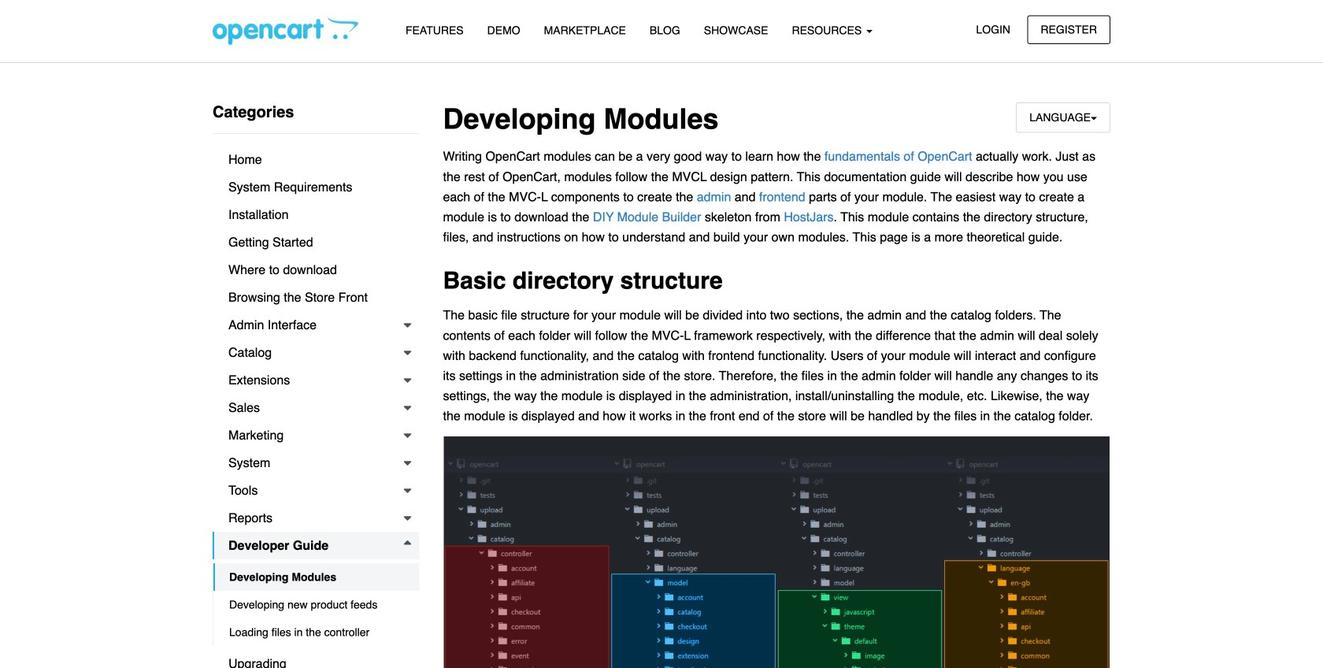 Task type: locate. For each thing, give the bounding box(es) containing it.
file struct image
[[443, 436, 1111, 668]]

opencart - open source shopping cart solution image
[[213, 17, 358, 45]]



Task type: vqa. For each thing, say whether or not it's contained in the screenshot.
bottommost on
no



